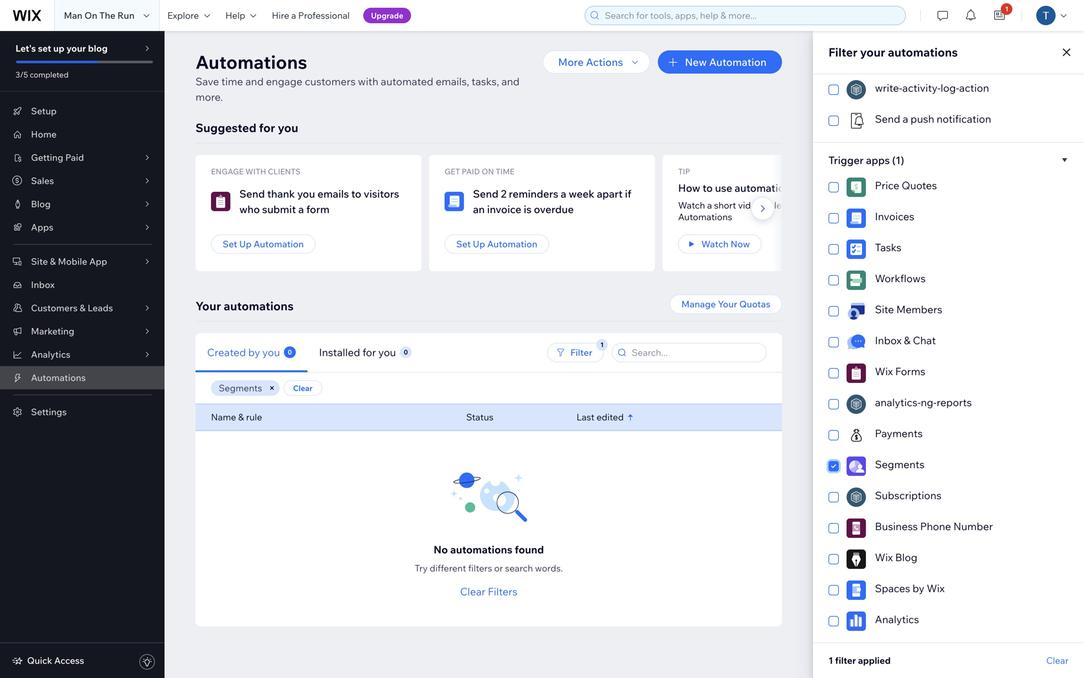 Task type: vqa. For each thing, say whether or not it's contained in the screenshot.
the bottom Create Segment button
no



Task type: describe. For each thing, give the bounding box(es) containing it.
Workflows checkbox
[[829, 271, 1069, 290]]

customers & leads
[[31, 302, 113, 314]]

words.
[[535, 563, 563, 574]]

automations up created by you
[[224, 299, 294, 313]]

Search... field
[[628, 344, 763, 362]]

inbox for inbox
[[31, 279, 55, 290]]

leads
[[88, 302, 113, 314]]

with
[[358, 75, 379, 88]]

category image for write-activity-log-action
[[847, 80, 867, 99]]

phone
[[921, 520, 952, 533]]

write-activity-log-action checkbox
[[829, 80, 1069, 99]]

explore
[[168, 10, 199, 21]]

name
[[211, 411, 236, 423]]

site for site members
[[876, 303, 895, 316]]

analytics inside dropdown button
[[31, 349, 71, 360]]

suggested
[[196, 120, 257, 135]]

inbox for inbox & chat
[[876, 334, 902, 347]]

send 2 reminders a week apart if an invoice is overdue
[[473, 187, 632, 216]]

settings
[[31, 406, 67, 418]]

Analytics checkbox
[[829, 612, 1069, 631]]

sales
[[31, 175, 54, 186]]

log-
[[941, 81, 960, 94]]

0 vertical spatial clear button
[[284, 380, 322, 396]]

more.
[[196, 90, 223, 103]]

installed for you
[[319, 346, 396, 359]]

3/5
[[15, 70, 28, 79]]

if
[[626, 187, 632, 200]]

your automations
[[196, 299, 294, 313]]

& for name
[[238, 411, 244, 423]]

inbox & chat
[[876, 334, 937, 347]]

who
[[240, 203, 260, 216]]

send for send 2 reminders a week apart if an invoice is overdue
[[473, 187, 499, 200]]

send for send a push notification
[[876, 112, 901, 125]]

your inside sidebar element
[[67, 43, 86, 54]]

site & mobile app
[[31, 256, 107, 267]]

more
[[559, 56, 584, 68]]

getting
[[31, 152, 63, 163]]

blog button
[[0, 192, 165, 216]]

you for created
[[263, 346, 280, 359]]

automations inside tip how to use automations watch a short video to learn the basics of wix automations
[[679, 211, 733, 222]]

trigger
[[829, 154, 864, 167]]

category image for tasks
[[847, 240, 867, 259]]

manage your quotas button
[[670, 294, 783, 314]]

new automation button
[[658, 50, 783, 74]]

automations save time and engage customers with automated emails, tasks, and more.
[[196, 51, 520, 103]]

wix blog
[[876, 551, 918, 564]]

automation for send 2 reminders a week apart if an invoice is overdue
[[488, 238, 538, 250]]

set
[[38, 43, 51, 54]]

automation inside button
[[710, 56, 767, 68]]

app
[[89, 256, 107, 267]]

run
[[118, 10, 135, 21]]

you for send
[[298, 187, 315, 200]]

set up automation for submit
[[223, 238, 304, 250]]

2 and from the left
[[502, 75, 520, 88]]

set up automation button for an
[[445, 234, 550, 254]]

or
[[495, 563, 503, 574]]

apps button
[[0, 216, 165, 239]]

write-
[[876, 81, 903, 94]]

watch inside 'button'
[[702, 238, 729, 250]]

use
[[716, 181, 733, 194]]

manage
[[682, 298, 717, 310]]

automations for automations save time and engage customers with automated emails, tasks, and more.
[[196, 51, 307, 73]]

customers & leads button
[[0, 296, 165, 320]]

automations inside tip how to use automations watch a short video to learn the basics of wix automations
[[735, 181, 796, 194]]

home
[[31, 129, 57, 140]]

spaces by wix
[[876, 582, 945, 595]]

business
[[876, 520, 919, 533]]

site & mobile app button
[[0, 250, 165, 273]]

Segments checkbox
[[829, 457, 1069, 476]]

category image for segments
[[847, 457, 867, 476]]

filter your automations
[[829, 45, 959, 59]]

suggested for you
[[196, 120, 299, 135]]

reminders
[[509, 187, 559, 200]]

Business Phone Number checkbox
[[829, 519, 1069, 538]]

send for send thank you emails to visitors who submit a form
[[240, 187, 265, 200]]

last edited
[[577, 411, 624, 423]]

get
[[445, 167, 460, 176]]

thank
[[267, 187, 295, 200]]

clear for rightmost clear button
[[1047, 655, 1069, 666]]

activity-
[[903, 81, 941, 94]]

business phone number
[[876, 520, 994, 533]]

category image for wix forms
[[847, 364, 867, 383]]

search
[[505, 563, 533, 574]]

blog inside dropdown button
[[31, 198, 51, 210]]

engage with clients
[[211, 167, 301, 176]]

by for you
[[248, 346, 260, 359]]

tip how to use automations watch a short video to learn the basics of wix automations
[[679, 167, 869, 222]]

category image for payments
[[847, 426, 867, 445]]

category image for subscriptions
[[847, 488, 867, 507]]

getting paid
[[31, 152, 84, 163]]

Subscriptions checkbox
[[829, 488, 1069, 507]]

Payments checkbox
[[829, 426, 1069, 445]]

automations link
[[0, 366, 165, 389]]

created by you
[[207, 346, 280, 359]]

site for site & mobile app
[[31, 256, 48, 267]]

to inside send thank you emails to visitors who submit a form
[[352, 187, 362, 200]]

submit
[[262, 203, 296, 216]]

automations for automations
[[31, 372, 86, 383]]

time
[[222, 75, 243, 88]]

segments inside checkbox
[[876, 458, 925, 471]]

category image for wix blog
[[847, 550, 867, 569]]

is
[[524, 203, 532, 216]]

wix up "spaces"
[[876, 551, 894, 564]]

1 filter applied
[[829, 655, 891, 666]]

no
[[434, 543, 448, 556]]

sales button
[[0, 169, 165, 192]]

now
[[731, 238, 751, 250]]

marketing button
[[0, 320, 165, 343]]

visitors
[[364, 187, 400, 200]]

site members
[[876, 303, 943, 316]]

last
[[577, 411, 595, 423]]

1 for 1 filter applied
[[829, 655, 834, 666]]

filters
[[469, 563, 493, 574]]

a inside checkbox
[[903, 112, 909, 125]]

workflows
[[876, 272, 927, 285]]

list containing how to use automations
[[196, 155, 1085, 271]]

tab list containing created by you
[[196, 333, 495, 372]]

mobile
[[58, 256, 87, 267]]

1 for 1
[[1006, 5, 1009, 13]]

0 for created by you
[[288, 348, 292, 356]]

Send a push notification checkbox
[[829, 111, 1069, 130]]

quotes
[[902, 179, 938, 192]]

on
[[85, 10, 97, 21]]

category image for spaces by wix
[[847, 581, 867, 600]]

filter for filter
[[571, 347, 593, 358]]

(1)
[[893, 154, 905, 167]]

clear filters
[[461, 585, 518, 598]]

Price Quotes checkbox
[[829, 178, 1069, 197]]

more actions button
[[543, 50, 651, 74]]

0 for installed for you
[[404, 348, 408, 356]]

with
[[246, 167, 266, 176]]

watch now
[[702, 238, 751, 250]]

analytics-ng-reports checkbox
[[829, 395, 1069, 414]]

set for send thank you emails to visitors who submit a form
[[223, 238, 237, 250]]



Task type: locate. For each thing, give the bounding box(es) containing it.
automations down the analytics dropdown button
[[31, 372, 86, 383]]

2 0 from the left
[[404, 348, 408, 356]]

category image for send thank you emails to visitors who submit a form
[[211, 192, 231, 211]]

spaces
[[876, 582, 911, 595]]

1 horizontal spatial 1
[[1006, 5, 1009, 13]]

send inside send 2 reminders a week apart if an invoice is overdue
[[473, 187, 499, 200]]

a left short
[[708, 200, 713, 211]]

home link
[[0, 123, 165, 146]]

paid
[[462, 167, 480, 176]]

a right hire
[[292, 10, 296, 21]]

0 horizontal spatial blog
[[31, 198, 51, 210]]

number
[[954, 520, 994, 533]]

subscriptions
[[876, 489, 942, 502]]

setup link
[[0, 99, 165, 123]]

1 vertical spatial watch
[[702, 238, 729, 250]]

setup
[[31, 105, 57, 117]]

for right installed
[[363, 346, 376, 359]]

time
[[496, 167, 515, 176]]

clear inside button
[[293, 383, 313, 393]]

category image for send a push notification
[[847, 111, 867, 130]]

& left the rule
[[238, 411, 244, 423]]

category image
[[847, 111, 867, 130], [847, 178, 867, 197], [847, 209, 867, 228], [847, 240, 867, 259], [847, 364, 867, 383], [847, 426, 867, 445], [847, 519, 867, 538]]

watch inside tip how to use automations watch a short video to learn the basics of wix automations
[[679, 200, 706, 211]]

inbox inside sidebar element
[[31, 279, 55, 290]]

blog up "spaces by wix"
[[896, 551, 918, 564]]

1 horizontal spatial and
[[502, 75, 520, 88]]

Invoices checkbox
[[829, 209, 1069, 228]]

clear filters button
[[461, 584, 518, 599]]

& inside dropdown button
[[80, 302, 86, 314]]

& inside "dropdown button"
[[50, 256, 56, 267]]

0 horizontal spatial analytics
[[31, 349, 71, 360]]

a inside send thank you emails to visitors who submit a form
[[299, 203, 304, 216]]

1 0 from the left
[[288, 348, 292, 356]]

category image for send 2 reminders a week apart if an invoice is overdue
[[445, 192, 464, 211]]

1 set from the left
[[223, 238, 237, 250]]

automated
[[381, 75, 434, 88]]

1 set up automation button from the left
[[211, 234, 316, 254]]

1 horizontal spatial filter
[[829, 45, 858, 59]]

1 vertical spatial for
[[363, 346, 376, 359]]

category image left 'tasks'
[[847, 240, 867, 259]]

Spaces by Wix checkbox
[[829, 581, 1069, 600]]

Wix Forms checkbox
[[829, 364, 1069, 383]]

automations inside no automations found try different filters or search words.
[[451, 543, 513, 556]]

set up automation button down who
[[211, 234, 316, 254]]

automations up time
[[196, 51, 307, 73]]

paid
[[65, 152, 84, 163]]

send a push notification
[[876, 112, 992, 125]]

a left form
[[299, 203, 304, 216]]

category image left the payments
[[847, 426, 867, 445]]

wix left 'forms'
[[876, 365, 894, 378]]

and
[[246, 75, 264, 88], [502, 75, 520, 88]]

category image for workflows
[[847, 271, 867, 290]]

clear for top clear button
[[293, 383, 313, 393]]

icon image
[[847, 302, 867, 321], [847, 333, 867, 352]]

1 horizontal spatial inbox
[[876, 334, 902, 347]]

you up clients
[[278, 120, 299, 135]]

0 vertical spatial by
[[248, 346, 260, 359]]

up down who
[[239, 238, 252, 250]]

automation for send thank you emails to visitors who submit a form
[[254, 238, 304, 250]]

customers
[[31, 302, 78, 314]]

overdue
[[534, 203, 574, 216]]

Search for tools, apps, help & more... field
[[601, 6, 902, 25]]

0 horizontal spatial and
[[246, 75, 264, 88]]

0
[[288, 348, 292, 356], [404, 348, 408, 356]]

emails,
[[436, 75, 470, 88]]

2 icon image from the top
[[847, 333, 867, 352]]

filter inside button
[[571, 347, 593, 358]]

reports
[[938, 396, 973, 409]]

analytics down "spaces"
[[876, 613, 920, 626]]

1 vertical spatial automations
[[679, 211, 733, 222]]

automations inside sidebar element
[[31, 372, 86, 383]]

by inside spaces by wix checkbox
[[913, 582, 925, 595]]

category image up trigger apps (1)
[[847, 111, 867, 130]]

inbox up wix forms
[[876, 334, 902, 347]]

0 vertical spatial for
[[259, 120, 275, 135]]

2 set from the left
[[457, 238, 471, 250]]

quotas
[[740, 298, 771, 310]]

wix right of
[[853, 200, 869, 211]]

tip
[[679, 167, 691, 176]]

0 vertical spatial segments
[[219, 382, 262, 394]]

category image for invoices
[[847, 209, 867, 228]]

2 horizontal spatial clear
[[1047, 655, 1069, 666]]

0 horizontal spatial set up automation button
[[211, 234, 316, 254]]

1 icon image from the top
[[847, 302, 867, 321]]

you inside send thank you emails to visitors who submit a form
[[298, 187, 315, 200]]

to left use at the right
[[703, 181, 713, 194]]

a inside send 2 reminders a week apart if an invoice is overdue
[[561, 187, 567, 200]]

short
[[715, 200, 737, 211]]

& for customers
[[80, 302, 86, 314]]

send inside checkbox
[[876, 112, 901, 125]]

automations inside automations save time and engage customers with automated emails, tasks, and more.
[[196, 51, 307, 73]]

0 vertical spatial automations
[[196, 51, 307, 73]]

1 vertical spatial inbox
[[876, 334, 902, 347]]

Tasks checkbox
[[829, 240, 1069, 259]]

0 horizontal spatial segments
[[219, 382, 262, 394]]

get paid on time
[[445, 167, 515, 176]]

set up automation button down invoice
[[445, 234, 550, 254]]

analytics button
[[0, 343, 165, 366]]

3 category image from the top
[[847, 209, 867, 228]]

watch left now
[[702, 238, 729, 250]]

2 up from the left
[[473, 238, 486, 250]]

send up an
[[473, 187, 499, 200]]

settings link
[[0, 400, 165, 424]]

1 and from the left
[[246, 75, 264, 88]]

rule
[[246, 411, 262, 423]]

6 category image from the top
[[847, 426, 867, 445]]

category image up of
[[847, 178, 867, 197]]

0 vertical spatial inbox
[[31, 279, 55, 290]]

2 horizontal spatial automation
[[710, 56, 767, 68]]

segments
[[219, 382, 262, 394], [876, 458, 925, 471]]

on
[[482, 167, 494, 176]]

access
[[54, 655, 84, 666]]

clients
[[268, 167, 301, 176]]

0 horizontal spatial set up automation
[[223, 238, 304, 250]]

blog inside checkbox
[[896, 551, 918, 564]]

0 horizontal spatial automation
[[254, 238, 304, 250]]

filter
[[829, 45, 858, 59], [571, 347, 593, 358]]

0 vertical spatial watch
[[679, 200, 706, 211]]

wix down wix blog checkbox
[[928, 582, 945, 595]]

found
[[515, 543, 544, 556]]

let's set up your blog
[[15, 43, 108, 54]]

2 set up automation from the left
[[457, 238, 538, 250]]

1 vertical spatial icon image
[[847, 333, 867, 352]]

customers
[[305, 75, 356, 88]]

& left 'leads'
[[80, 302, 86, 314]]

Inbox & Chat checkbox
[[829, 333, 1069, 352]]

1 horizontal spatial for
[[363, 346, 376, 359]]

blog
[[31, 198, 51, 210], [896, 551, 918, 564]]

actions
[[586, 56, 624, 68]]

a inside tip how to use automations watch a short video to learn the basics of wix automations
[[708, 200, 713, 211]]

1 button
[[986, 0, 1015, 31]]

1 horizontal spatial your
[[719, 298, 738, 310]]

1 horizontal spatial up
[[473, 238, 486, 250]]

a
[[292, 10, 296, 21], [903, 112, 909, 125], [561, 187, 567, 200], [708, 200, 713, 211], [299, 203, 304, 216]]

site left mobile
[[31, 256, 48, 267]]

automation down invoice
[[488, 238, 538, 250]]

1 set up automation from the left
[[223, 238, 304, 250]]

1 vertical spatial clear
[[461, 585, 486, 598]]

2 your from the left
[[196, 299, 221, 313]]

category image for price quotes
[[847, 178, 867, 197]]

and right time
[[246, 75, 264, 88]]

0 horizontal spatial for
[[259, 120, 275, 135]]

your up write-
[[861, 45, 886, 59]]

ng-
[[922, 396, 938, 409]]

to right emails
[[352, 187, 362, 200]]

different
[[430, 563, 467, 574]]

0 horizontal spatial 1
[[829, 655, 834, 666]]

0 horizontal spatial your
[[67, 43, 86, 54]]

& left mobile
[[50, 256, 56, 267]]

automation down submit
[[254, 238, 304, 250]]

up down an
[[473, 238, 486, 250]]

category image for business phone number
[[847, 519, 867, 538]]

set up automation down invoice
[[457, 238, 538, 250]]

0 horizontal spatial clear
[[293, 383, 313, 393]]

hire
[[272, 10, 290, 21]]

send up who
[[240, 187, 265, 200]]

let's
[[15, 43, 36, 54]]

0 horizontal spatial up
[[239, 238, 252, 250]]

send inside send thank you emails to visitors who submit a form
[[240, 187, 265, 200]]

0 vertical spatial 1
[[1006, 5, 1009, 13]]

1 vertical spatial 1
[[829, 655, 834, 666]]

1 vertical spatial clear button
[[1047, 655, 1069, 666]]

analytics inside 'analytics' option
[[876, 613, 920, 626]]

how
[[679, 181, 701, 194]]

man on the run
[[64, 10, 135, 21]]

clear
[[293, 383, 313, 393], [461, 585, 486, 598], [1047, 655, 1069, 666]]

2 category image from the top
[[847, 178, 867, 197]]

set for send 2 reminders a week apart if an invoice is overdue
[[457, 238, 471, 250]]

automations up filters
[[451, 543, 513, 556]]

category image for analytics-ng-reports
[[847, 395, 867, 414]]

professional
[[298, 10, 350, 21]]

1 your from the left
[[719, 298, 738, 310]]

icon image left site members
[[847, 302, 867, 321]]

push
[[911, 112, 935, 125]]

1 vertical spatial analytics
[[876, 613, 920, 626]]

1 horizontal spatial send
[[473, 187, 499, 200]]

site inside option
[[876, 303, 895, 316]]

1 horizontal spatial your
[[861, 45, 886, 59]]

Wix Blog checkbox
[[829, 550, 1069, 569]]

inbox up customers
[[31, 279, 55, 290]]

for for suggested
[[259, 120, 275, 135]]

segments up 'name & rule'
[[219, 382, 262, 394]]

video
[[739, 200, 762, 211]]

and right tasks,
[[502, 75, 520, 88]]

2
[[501, 187, 507, 200]]

Site Members checkbox
[[829, 302, 1069, 321]]

1 horizontal spatial by
[[913, 582, 925, 595]]

0 horizontal spatial clear button
[[284, 380, 322, 396]]

0 vertical spatial analytics
[[31, 349, 71, 360]]

1 vertical spatial filter
[[571, 347, 593, 358]]

category image left 'business'
[[847, 519, 867, 538]]

1 horizontal spatial set
[[457, 238, 471, 250]]

you right created
[[263, 346, 280, 359]]

save
[[196, 75, 219, 88]]

1 vertical spatial by
[[913, 582, 925, 595]]

2 vertical spatial automations
[[31, 372, 86, 383]]

your up created
[[196, 299, 221, 313]]

0 right installed for you
[[404, 348, 408, 356]]

0 horizontal spatial filter
[[571, 347, 593, 358]]

3/5 completed
[[15, 70, 69, 79]]

trigger apps (1)
[[829, 154, 905, 167]]

clear inside button
[[461, 585, 486, 598]]

1 horizontal spatial to
[[703, 181, 713, 194]]

your inside button
[[719, 298, 738, 310]]

0 vertical spatial icon image
[[847, 302, 867, 321]]

automations up video at the top right
[[735, 181, 796, 194]]

1 category image from the top
[[847, 111, 867, 130]]

up for send thank you emails to visitors who submit a form
[[239, 238, 252, 250]]

icon image for inbox
[[847, 333, 867, 352]]

your right up
[[67, 43, 86, 54]]

set up automation for an
[[457, 238, 538, 250]]

automations up activity-
[[889, 45, 959, 59]]

&
[[50, 256, 56, 267], [80, 302, 86, 314], [905, 334, 911, 347], [238, 411, 244, 423]]

2 horizontal spatial to
[[764, 200, 773, 211]]

for for installed
[[363, 346, 376, 359]]

0 horizontal spatial send
[[240, 187, 265, 200]]

& for site
[[50, 256, 56, 267]]

2 vertical spatial clear
[[1047, 655, 1069, 666]]

analytics down the marketing
[[31, 349, 71, 360]]

1 horizontal spatial site
[[876, 303, 895, 316]]

1 vertical spatial segments
[[876, 458, 925, 471]]

by inside tab list
[[248, 346, 260, 359]]

1 vertical spatial blog
[[896, 551, 918, 564]]

status
[[467, 411, 494, 423]]

automation right new
[[710, 56, 767, 68]]

learn
[[775, 200, 796, 211]]

getting paid button
[[0, 146, 165, 169]]

for right suggested
[[259, 120, 275, 135]]

1 horizontal spatial blog
[[896, 551, 918, 564]]

man
[[64, 10, 83, 21]]

site
[[31, 256, 48, 267], [876, 303, 895, 316]]

1 horizontal spatial set up automation
[[457, 238, 538, 250]]

0 horizontal spatial set
[[223, 238, 237, 250]]

1
[[1006, 5, 1009, 13], [829, 655, 834, 666]]

1 inside button
[[1006, 5, 1009, 13]]

0 horizontal spatial automations
[[31, 372, 86, 383]]

a left push
[[903, 112, 909, 125]]

2 horizontal spatial send
[[876, 112, 901, 125]]

you up form
[[298, 187, 315, 200]]

filter for filter your automations
[[829, 45, 858, 59]]

category image left wix forms
[[847, 364, 867, 383]]

0 vertical spatial clear
[[293, 383, 313, 393]]

1 horizontal spatial automations
[[196, 51, 307, 73]]

0 vertical spatial filter
[[829, 45, 858, 59]]

blog up apps
[[31, 198, 51, 210]]

0 vertical spatial blog
[[31, 198, 51, 210]]

created
[[207, 346, 246, 359]]

icon image left the inbox & chat at the right of the page
[[847, 333, 867, 352]]

& left chat
[[905, 334, 911, 347]]

week
[[569, 187, 595, 200]]

by right created
[[248, 346, 260, 359]]

1 horizontal spatial 0
[[404, 348, 408, 356]]

4 category image from the top
[[847, 240, 867, 259]]

set
[[223, 238, 237, 250], [457, 238, 471, 250]]

1 horizontal spatial clear button
[[1047, 655, 1069, 666]]

1 vertical spatial site
[[876, 303, 895, 316]]

hire a professional link
[[264, 0, 358, 31]]

watch down how
[[679, 200, 706, 211]]

you for suggested
[[278, 120, 299, 135]]

set up automation down who
[[223, 238, 304, 250]]

you for installed
[[379, 346, 396, 359]]

1 horizontal spatial clear
[[461, 585, 486, 598]]

automations down short
[[679, 211, 733, 222]]

0 horizontal spatial inbox
[[31, 279, 55, 290]]

0 horizontal spatial site
[[31, 256, 48, 267]]

completed
[[30, 70, 69, 79]]

by for wix
[[913, 582, 925, 595]]

send down write-
[[876, 112, 901, 125]]

a left week
[[561, 187, 567, 200]]

0 vertical spatial site
[[31, 256, 48, 267]]

you right installed
[[379, 346, 396, 359]]

engage
[[266, 75, 303, 88]]

0 horizontal spatial 0
[[288, 348, 292, 356]]

inbox inside checkbox
[[876, 334, 902, 347]]

2 horizontal spatial automations
[[679, 211, 733, 222]]

try
[[415, 563, 428, 574]]

icon image for site
[[847, 302, 867, 321]]

& inside checkbox
[[905, 334, 911, 347]]

site down workflows
[[876, 303, 895, 316]]

segments down the payments
[[876, 458, 925, 471]]

an
[[473, 203, 485, 216]]

& for inbox
[[905, 334, 911, 347]]

watch now button
[[679, 234, 762, 254]]

wix inside tip how to use automations watch a short video to learn the basics of wix automations
[[853, 200, 869, 211]]

0 right created by you
[[288, 348, 292, 356]]

category image right basics
[[847, 209, 867, 228]]

5 category image from the top
[[847, 364, 867, 383]]

0 horizontal spatial by
[[248, 346, 260, 359]]

edited
[[597, 411, 624, 423]]

your left the quotas at the right of page
[[719, 298, 738, 310]]

0 horizontal spatial your
[[196, 299, 221, 313]]

tab list
[[196, 333, 495, 372]]

tasks,
[[472, 75, 500, 88]]

sidebar element
[[0, 31, 165, 678]]

1 horizontal spatial analytics
[[876, 613, 920, 626]]

category image for analytics
[[847, 612, 867, 631]]

category image
[[847, 80, 867, 99], [211, 192, 231, 211], [445, 192, 464, 211], [847, 271, 867, 290], [847, 395, 867, 414], [847, 457, 867, 476], [847, 488, 867, 507], [847, 550, 867, 569], [847, 581, 867, 600], [847, 612, 867, 631]]

up for send 2 reminders a week apart if an invoice is overdue
[[473, 238, 486, 250]]

by right "spaces"
[[913, 582, 925, 595]]

2 set up automation button from the left
[[445, 234, 550, 254]]

analytics-
[[876, 396, 922, 409]]

1 horizontal spatial set up automation button
[[445, 234, 550, 254]]

7 category image from the top
[[847, 519, 867, 538]]

automations
[[196, 51, 307, 73], [679, 211, 733, 222], [31, 372, 86, 383]]

basics
[[814, 200, 841, 211]]

site inside "dropdown button"
[[31, 256, 48, 267]]

to left learn on the right of the page
[[764, 200, 773, 211]]

0 horizontal spatial to
[[352, 187, 362, 200]]

1 horizontal spatial segments
[[876, 458, 925, 471]]

1 up from the left
[[239, 238, 252, 250]]

automations
[[889, 45, 959, 59], [735, 181, 796, 194], [224, 299, 294, 313], [451, 543, 513, 556]]

1 horizontal spatial automation
[[488, 238, 538, 250]]

list
[[196, 155, 1085, 271]]

set up automation button for submit
[[211, 234, 316, 254]]



